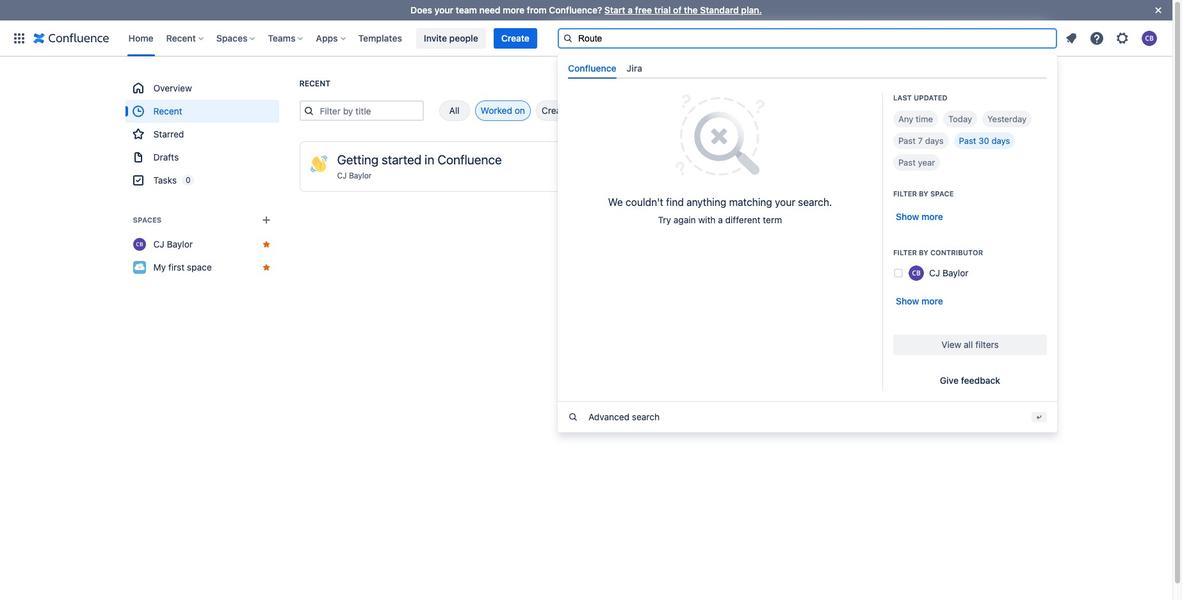 Task type: describe. For each thing, give the bounding box(es) containing it.
templates
[[358, 32, 402, 43]]

1 vertical spatial cj
[[153, 239, 164, 250]]

jira
[[627, 62, 642, 73]]

confluence inside tab
[[568, 62, 617, 73]]

0 horizontal spatial cj baylor link
[[125, 233, 279, 256]]

0 vertical spatial cj baylor link
[[337, 171, 372, 181]]

me
[[590, 105, 602, 116]]

any
[[899, 114, 914, 124]]

matching
[[729, 196, 772, 208]]

with
[[698, 214, 716, 225]]

home
[[128, 32, 153, 43]]

filter by space
[[893, 189, 954, 198]]

0 vertical spatial more
[[503, 4, 525, 15]]

your profile and preferences image
[[1142, 30, 1157, 46]]

anything
[[687, 196, 727, 208]]

from
[[527, 4, 547, 15]]

give feedback button
[[932, 371, 1008, 391]]

by for space
[[919, 189, 929, 198]]

getting started in confluence cj baylor
[[337, 152, 502, 181]]

confluence tab
[[563, 57, 622, 79]]

a inside we couldn't find anything matching your search. try again with a different term
[[718, 214, 723, 225]]

past 30 days
[[959, 136, 1010, 146]]

my first space link
[[125, 256, 279, 279]]

last updated option group
[[893, 111, 1047, 171]]

overview link
[[125, 77, 279, 100]]

recent link
[[125, 100, 279, 123]]

search
[[632, 412, 660, 423]]

drafts
[[153, 152, 179, 163]]

show for 2nd show more button from the bottom
[[896, 211, 919, 222]]

0
[[186, 175, 191, 185]]

baylor inside getting started in confluence cj baylor
[[349, 171, 372, 181]]

settings icon image
[[1115, 30, 1130, 46]]

invite people
[[424, 32, 478, 43]]

past for past 7 days
[[899, 136, 916, 146]]

show more for second show more button
[[896, 296, 943, 307]]

advanced search
[[589, 412, 660, 423]]

view all filters
[[942, 339, 999, 350]]

search.
[[798, 196, 832, 208]]

help icon image
[[1089, 30, 1105, 46]]

teams
[[268, 32, 296, 43]]

worked on button
[[475, 101, 531, 121]]

we couldn't find anything matching your search. try again with a different term
[[608, 196, 832, 225]]

view
[[942, 339, 962, 350]]

created by me
[[542, 105, 602, 116]]

0 horizontal spatial your
[[435, 4, 453, 15]]

close image
[[1151, 3, 1166, 18]]

space for filter by space
[[931, 189, 954, 198]]

today button
[[943, 111, 977, 127]]

1 vertical spatial recent
[[299, 79, 331, 88]]

started
[[382, 152, 422, 167]]

past 7 days
[[899, 136, 944, 146]]

today
[[949, 114, 972, 124]]

of
[[673, 4, 682, 15]]

cj baylor inside we couldn't find anything matching your search. banner
[[929, 268, 969, 278]]

appswitcher icon image
[[12, 30, 27, 46]]

list image
[[1003, 107, 1015, 115]]

my first space
[[153, 262, 212, 273]]

:wave: image
[[310, 156, 327, 172]]

worked
[[481, 105, 512, 116]]

the
[[684, 4, 698, 15]]

confluence?
[[549, 4, 602, 15]]

trial
[[654, 4, 671, 15]]

year
[[918, 157, 935, 168]]

templates link
[[355, 28, 406, 48]]

advanced search link
[[558, 402, 1057, 433]]

start a free trial of the standard plan. link
[[605, 4, 762, 15]]

1 show more button from the top
[[888, 207, 951, 227]]

1 vertical spatial baylor
[[167, 239, 193, 250]]

past 7 days button
[[893, 132, 949, 149]]

create
[[501, 32, 530, 43]]

days for past 30 days
[[992, 136, 1010, 146]]

unstar this space image
[[261, 240, 271, 250]]

past for past 30 days
[[959, 136, 976, 146]]

time
[[916, 114, 933, 124]]

0 horizontal spatial spaces
[[133, 216, 162, 224]]

past year
[[899, 157, 935, 168]]

last
[[893, 93, 912, 102]]

0 vertical spatial a
[[628, 4, 633, 15]]

global element
[[8, 20, 929, 56]]

term
[[763, 214, 782, 225]]

find
[[666, 196, 684, 208]]

tab list containing all
[[424, 101, 608, 121]]

first
[[168, 262, 185, 273]]

feedback
[[961, 375, 1001, 386]]

cj inside we couldn't find anything matching your search. banner
[[929, 268, 940, 278]]

recent button
[[162, 28, 209, 48]]

couldn't
[[626, 196, 664, 208]]

need
[[479, 4, 500, 15]]

Search Confluence field
[[558, 28, 1057, 48]]

more for 2nd show more button from the bottom
[[922, 211, 943, 222]]



Task type: vqa. For each thing, say whether or not it's contained in the screenshot.
the Editing keyboard shortcuts
no



Task type: locate. For each thing, give the bounding box(es) containing it.
search no results image
[[675, 93, 765, 177]]

by down year
[[919, 189, 929, 198]]

past 30 days button
[[954, 132, 1015, 149]]

days inside 'past 30 days' button
[[992, 136, 1010, 146]]

search image
[[563, 33, 573, 43]]

cj down getting
[[337, 171, 347, 181]]

filter down past year in the top right of the page
[[893, 189, 917, 198]]

give feedback
[[940, 375, 1001, 386]]

1 horizontal spatial your
[[775, 196, 796, 208]]

last updated
[[893, 93, 948, 102]]

past left 7
[[899, 136, 916, 146]]

2 show from the top
[[896, 296, 919, 307]]

1 vertical spatial more
[[922, 211, 943, 222]]

recent inside dropdown button
[[166, 32, 196, 43]]

0 vertical spatial by
[[577, 105, 587, 116]]

space inside we couldn't find anything matching your search. banner
[[931, 189, 954, 198]]

1 vertical spatial a
[[718, 214, 723, 225]]

cj down filter by contributor
[[929, 268, 940, 278]]

recent down apps
[[299, 79, 331, 88]]

1 horizontal spatial days
[[992, 136, 1010, 146]]

past left year
[[899, 157, 916, 168]]

1 show more from the top
[[896, 211, 943, 222]]

recent
[[166, 32, 196, 43], [299, 79, 331, 88], [153, 106, 182, 117]]

1 vertical spatial your
[[775, 196, 796, 208]]

space for my first space
[[187, 262, 212, 273]]

plan.
[[741, 4, 762, 15]]

in
[[425, 152, 434, 167]]

again
[[674, 214, 696, 225]]

created
[[542, 105, 575, 116]]

more for second show more button
[[922, 296, 943, 307]]

days right 30
[[992, 136, 1010, 146]]

2 vertical spatial recent
[[153, 106, 182, 117]]

show more button down filter by contributor
[[888, 291, 951, 312]]

create link
[[494, 28, 537, 48]]

spaces button
[[213, 28, 260, 48]]

:wave: image
[[310, 156, 327, 172]]

2 horizontal spatial baylor
[[943, 268, 969, 278]]

baylor inside we couldn't find anything matching your search. banner
[[943, 268, 969, 278]]

baylor down getting
[[349, 171, 372, 181]]

compact list image
[[1022, 103, 1037, 118]]

0 vertical spatial show more
[[896, 211, 943, 222]]

overview
[[153, 83, 192, 94]]

2 vertical spatial by
[[919, 248, 929, 257]]

1 horizontal spatial space
[[931, 189, 954, 198]]

past for past year
[[899, 157, 916, 168]]

any time button
[[893, 111, 938, 127]]

0 vertical spatial space
[[931, 189, 954, 198]]

create a space image
[[258, 213, 274, 228]]

group containing overview
[[125, 77, 279, 192]]

1 vertical spatial show
[[896, 296, 919, 307]]

home link
[[125, 28, 157, 48]]

cj baylor link down getting
[[337, 171, 372, 181]]

show more
[[896, 211, 943, 222], [896, 296, 943, 307]]

0 horizontal spatial confluence
[[438, 152, 502, 167]]

cj baylor down contributor at the right top of page
[[929, 268, 969, 278]]

days inside past 7 days button
[[925, 136, 944, 146]]

more up 'view' at bottom right
[[922, 296, 943, 307]]

0 horizontal spatial days
[[925, 136, 944, 146]]

0 horizontal spatial cj
[[153, 239, 164, 250]]

starred
[[153, 129, 184, 140]]

your inside we couldn't find anything matching your search. try again with a different term
[[775, 196, 796, 208]]

updated
[[914, 93, 948, 102]]

invite people button
[[416, 28, 486, 48]]

cj baylor up 'first'
[[153, 239, 193, 250]]

space right 'first'
[[187, 262, 212, 273]]

past inside past year button
[[899, 157, 916, 168]]

free
[[635, 4, 652, 15]]

apps button
[[312, 28, 351, 48]]

your up term
[[775, 196, 796, 208]]

2 vertical spatial more
[[922, 296, 943, 307]]

1 horizontal spatial cj baylor
[[929, 268, 969, 278]]

0 horizontal spatial space
[[187, 262, 212, 273]]

Filter by title field
[[316, 102, 422, 120]]

7
[[918, 136, 923, 146]]

by
[[577, 105, 587, 116], [919, 189, 929, 198], [919, 248, 929, 257]]

filter by contributor
[[893, 248, 983, 257]]

a
[[628, 4, 633, 15], [718, 214, 723, 225]]

spaces
[[216, 32, 247, 43], [133, 216, 162, 224]]

2 vertical spatial baylor
[[943, 268, 969, 278]]

cj baylor link
[[337, 171, 372, 181], [125, 233, 279, 256]]

yesterday button
[[983, 111, 1032, 127]]

1 vertical spatial tab list
[[424, 101, 608, 121]]

1 vertical spatial confluence
[[438, 152, 502, 167]]

more down filter by space
[[922, 211, 943, 222]]

contributor
[[931, 248, 983, 257]]

space down year
[[931, 189, 954, 198]]

unstar this space image
[[261, 263, 271, 273]]

different
[[725, 214, 761, 225]]

2 vertical spatial cj
[[929, 268, 940, 278]]

cj baylor
[[153, 239, 193, 250], [929, 268, 969, 278]]

0 vertical spatial recent
[[166, 32, 196, 43]]

team
[[456, 4, 477, 15]]

any time
[[899, 114, 933, 124]]

all
[[449, 105, 460, 116]]

baylor down contributor at the right top of page
[[943, 268, 969, 278]]

1 vertical spatial spaces
[[133, 216, 162, 224]]

spaces down the "tasks"
[[133, 216, 162, 224]]

spaces inside popup button
[[216, 32, 247, 43]]

0 vertical spatial show
[[896, 211, 919, 222]]

0 horizontal spatial a
[[628, 4, 633, 15]]

tab list inside we couldn't find anything matching your search. banner
[[563, 57, 1052, 79]]

0 horizontal spatial cj baylor
[[153, 239, 193, 250]]

past inside past 7 days button
[[899, 136, 916, 146]]

1 horizontal spatial spaces
[[216, 32, 247, 43]]

1 vertical spatial cj baylor link
[[125, 233, 279, 256]]

show down filter by contributor
[[896, 296, 919, 307]]

1 horizontal spatial cj baylor link
[[337, 171, 372, 181]]

more left the 'from'
[[503, 4, 525, 15]]

1 vertical spatial filter
[[893, 248, 917, 257]]

0 vertical spatial baylor
[[349, 171, 372, 181]]

a right with
[[718, 214, 723, 225]]

show
[[896, 211, 919, 222], [896, 296, 919, 307]]

starred link
[[125, 123, 279, 146]]

we couldn't find anything matching your search. banner
[[0, 20, 1173, 433]]

tab list
[[563, 57, 1052, 79], [424, 101, 608, 121]]

1 horizontal spatial cj
[[337, 171, 347, 181]]

0 vertical spatial confluence
[[568, 62, 617, 73]]

your left team
[[435, 4, 453, 15]]

confluence down the search icon
[[568, 62, 617, 73]]

drafts link
[[125, 146, 279, 169]]

teams button
[[264, 28, 308, 48]]

1 vertical spatial space
[[187, 262, 212, 273]]

0 vertical spatial cj
[[337, 171, 347, 181]]

does your team need more from confluence? start a free trial of the standard plan.
[[411, 4, 762, 15]]

0 vertical spatial spaces
[[216, 32, 247, 43]]

view all filters link
[[893, 335, 1047, 355]]

group
[[125, 77, 279, 192]]

1 vertical spatial show more
[[896, 296, 943, 307]]

2 days from the left
[[992, 136, 1010, 146]]

tab list containing confluence
[[563, 57, 1052, 79]]

confluence image
[[33, 30, 109, 46], [33, 30, 109, 46]]

tasks
[[153, 175, 177, 186]]

by for contributor
[[919, 248, 929, 257]]

2 show more from the top
[[896, 296, 943, 307]]

by for me
[[577, 105, 587, 116]]

1 horizontal spatial baylor
[[349, 171, 372, 181]]

1 days from the left
[[925, 136, 944, 146]]

show down filter by space
[[896, 211, 919, 222]]

show more button down filter by space
[[888, 207, 951, 227]]

standard
[[700, 4, 739, 15]]

my
[[153, 262, 166, 273]]

filter left contributor at the right top of page
[[893, 248, 917, 257]]

a left 'free'
[[628, 4, 633, 15]]

jira tab
[[622, 57, 648, 79]]

baylor
[[349, 171, 372, 181], [167, 239, 193, 250], [943, 268, 969, 278]]

by left contributor at the right top of page
[[919, 248, 929, 257]]

start
[[605, 4, 625, 15]]

days right 7
[[925, 136, 944, 146]]

0 vertical spatial cj baylor
[[153, 239, 193, 250]]

filter for filter by contributor
[[893, 248, 917, 257]]

1 vertical spatial show more button
[[888, 291, 951, 312]]

by left me
[[577, 105, 587, 116]]

confluence right in
[[438, 152, 502, 167]]

days for past 7 days
[[925, 136, 944, 146]]

1 horizontal spatial a
[[718, 214, 723, 225]]

0 vertical spatial filter
[[893, 189, 917, 198]]

we
[[608, 196, 623, 208]]

invite
[[424, 32, 447, 43]]

does
[[411, 4, 432, 15]]

filters
[[976, 339, 999, 350]]

show for second show more button
[[896, 296, 919, 307]]

by inside created by me "button"
[[577, 105, 587, 116]]

0 vertical spatial tab list
[[563, 57, 1052, 79]]

worked on
[[481, 105, 525, 116]]

0 vertical spatial show more button
[[888, 207, 951, 227]]

2 show more button from the top
[[888, 291, 951, 312]]

more
[[503, 4, 525, 15], [922, 211, 943, 222], [922, 296, 943, 307]]

2 filter from the top
[[893, 248, 917, 257]]

confluence inside getting started in confluence cj baylor
[[438, 152, 502, 167]]

cj inside getting started in confluence cj baylor
[[337, 171, 347, 181]]

show more down filter by space
[[896, 211, 943, 222]]

1 horizontal spatial confluence
[[568, 62, 617, 73]]

all
[[964, 339, 973, 350]]

1 vertical spatial by
[[919, 189, 929, 198]]

recent up starred
[[153, 106, 182, 117]]

recent right home
[[166, 32, 196, 43]]

cj up my at the left of the page
[[153, 239, 164, 250]]

try
[[658, 214, 671, 225]]

people
[[449, 32, 478, 43]]

space
[[931, 189, 954, 198], [187, 262, 212, 273]]

notification icon image
[[1064, 30, 1079, 46]]

past year button
[[893, 154, 940, 171]]

1 vertical spatial cj baylor
[[929, 268, 969, 278]]

apps
[[316, 32, 338, 43]]

on
[[515, 105, 525, 116]]

created by me button
[[536, 101, 608, 121]]

filter for filter by space
[[893, 189, 917, 198]]

0 vertical spatial your
[[435, 4, 453, 15]]

0 horizontal spatial baylor
[[167, 239, 193, 250]]

past inside 'past 30 days' button
[[959, 136, 976, 146]]

advanced search image
[[568, 412, 578, 423]]

getting
[[337, 152, 379, 167]]

2 horizontal spatial cj
[[929, 268, 940, 278]]

cards image
[[981, 102, 996, 118]]

show more down filter by contributor
[[896, 296, 943, 307]]

cj baylor link up my first space
[[125, 233, 279, 256]]

advanced
[[589, 412, 630, 423]]

spaces right recent dropdown button
[[216, 32, 247, 43]]

1 filter from the top
[[893, 189, 917, 198]]

baylor up my first space
[[167, 239, 193, 250]]

show more for 2nd show more button from the bottom
[[896, 211, 943, 222]]

1 show from the top
[[896, 211, 919, 222]]

past left 30
[[959, 136, 976, 146]]

give
[[940, 375, 959, 386]]



